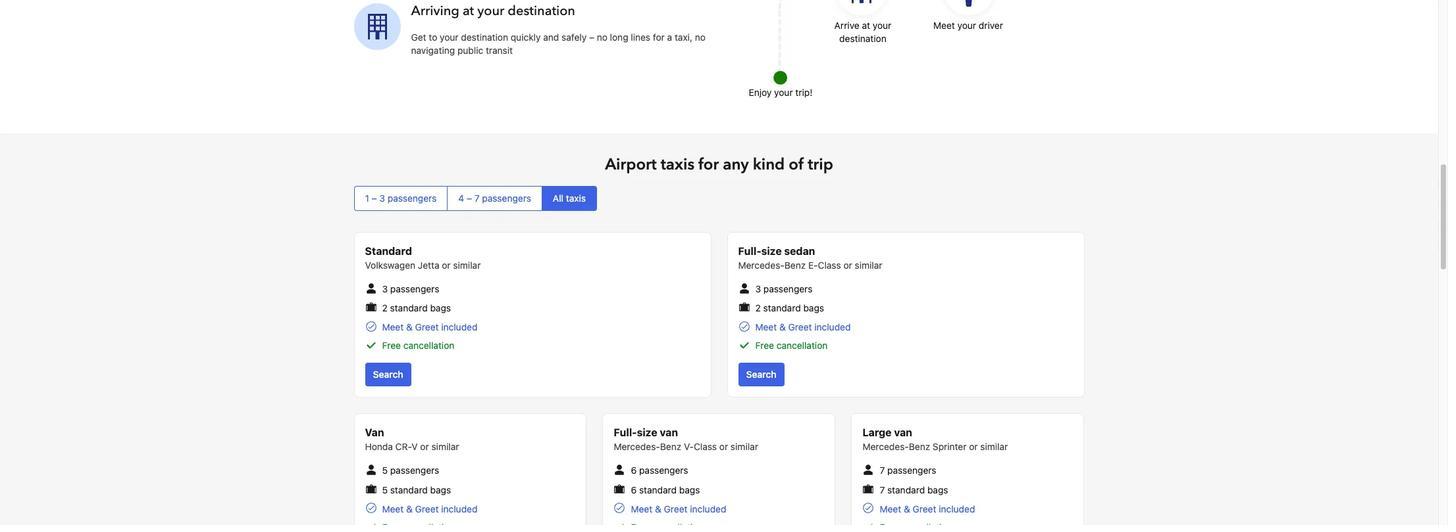 Task type: locate. For each thing, give the bounding box(es) containing it.
your for arrive at your destination
[[873, 20, 892, 31]]

2 3 passengers from the left
[[755, 284, 813, 295]]

standard for sedan
[[763, 303, 801, 314]]

destination
[[508, 2, 575, 20], [461, 31, 508, 43], [839, 33, 887, 44]]

or right jetta
[[442, 260, 451, 271]]

0 vertical spatial 6
[[631, 466, 637, 477]]

no
[[597, 31, 608, 43], [695, 31, 706, 43]]

benz left v-
[[660, 442, 681, 453]]

3 passengers for volkswagen
[[382, 284, 439, 295]]

passengers for van
[[390, 466, 439, 477]]

full-
[[738, 245, 761, 257], [614, 427, 637, 439]]

1 vertical spatial 6
[[631, 485, 637, 496]]

meet & greet included down '5 standard bags'
[[382, 504, 478, 515]]

airport
[[605, 154, 657, 176]]

your right arrive
[[873, 20, 892, 31]]

for left the "any"
[[698, 154, 719, 176]]

passengers right 4
[[482, 193, 531, 204]]

6 down 6 passengers
[[631, 485, 637, 496]]

your
[[477, 2, 504, 20], [873, 20, 892, 31], [958, 20, 976, 31], [440, 31, 459, 43], [774, 87, 793, 98]]

similar
[[453, 260, 481, 271], [855, 260, 882, 271], [432, 442, 459, 453], [731, 442, 758, 453], [980, 442, 1008, 453]]

standard down full-size sedan mercedes-benz e-class or similar
[[763, 303, 801, 314]]

& for mercedes-
[[904, 504, 910, 515]]

bags
[[430, 303, 451, 314], [803, 303, 824, 314], [430, 485, 451, 496], [679, 485, 700, 496], [928, 485, 948, 496]]

0 horizontal spatial 2
[[382, 303, 388, 314]]

– right 4
[[467, 193, 472, 204]]

navigating
[[411, 45, 455, 56]]

get
[[411, 31, 426, 43]]

7 passengers
[[880, 466, 936, 477]]

0 horizontal spatial benz
[[660, 442, 681, 453]]

greet down e-
[[788, 322, 812, 333]]

your inside arrive at your destination
[[873, 20, 892, 31]]

destination for arrive at your destination
[[839, 33, 887, 44]]

5 down the 5 passengers
[[382, 485, 388, 496]]

volkswagen
[[365, 260, 415, 271]]

3 passengers down jetta
[[382, 284, 439, 295]]

your up transit
[[477, 2, 504, 20]]

1 horizontal spatial search button
[[738, 364, 784, 387]]

0 horizontal spatial 3 passengers
[[382, 284, 439, 295]]

e-
[[808, 260, 818, 271]]

0 horizontal spatial search button
[[365, 364, 411, 387]]

3 for standard
[[382, 284, 388, 295]]

standard down 7 passengers
[[887, 485, 925, 496]]

1 horizontal spatial no
[[695, 31, 706, 43]]

– right safely
[[589, 31, 594, 43]]

2 6 from the top
[[631, 485, 637, 496]]

7 standard bags
[[880, 485, 948, 496]]

arriving
[[411, 2, 459, 20]]

booking airport taxi image
[[768, 0, 1044, 91], [354, 3, 401, 50]]

1
[[365, 193, 369, 204]]

taxi,
[[675, 31, 693, 43]]

search
[[373, 370, 403, 381], [746, 370, 777, 381]]

class
[[818, 260, 841, 271], [694, 442, 717, 453]]

0 horizontal spatial free cancellation
[[382, 341, 454, 352]]

1 vertical spatial taxis
[[566, 193, 586, 204]]

1 horizontal spatial free
[[755, 341, 774, 352]]

for
[[653, 31, 665, 43], [698, 154, 719, 176]]

your inside get to your destination quickly and safely – no long lines for a taxi, no navigating public transit
[[440, 31, 459, 43]]

0 horizontal spatial cancellation
[[403, 341, 454, 352]]

benz inside full-size sedan mercedes-benz e-class or similar
[[785, 260, 806, 271]]

size up 6 passengers
[[637, 427, 657, 439]]

sedan
[[784, 245, 815, 257]]

greet down '5 standard bags'
[[415, 504, 439, 515]]

1 3 passengers from the left
[[382, 284, 439, 295]]

bags down jetta
[[430, 303, 451, 314]]

taxis right all
[[566, 193, 586, 204]]

greet for van
[[664, 504, 688, 515]]

2 van from the left
[[894, 427, 912, 439]]

passengers down e-
[[764, 284, 813, 295]]

1 horizontal spatial 2
[[755, 303, 761, 314]]

similar right e-
[[855, 260, 882, 271]]

class for sedan
[[818, 260, 841, 271]]

standard for van
[[639, 485, 677, 496]]

standard down 6 passengers
[[639, 485, 677, 496]]

destination down arrive
[[839, 33, 887, 44]]

greet down 7 standard bags in the bottom right of the page
[[913, 504, 936, 515]]

meet
[[933, 20, 955, 31], [382, 322, 404, 333], [755, 322, 777, 333], [382, 504, 404, 515], [631, 504, 653, 515], [880, 504, 901, 515]]

passengers up 6 standard bags
[[639, 466, 688, 477]]

meet & greet included for cr-
[[382, 504, 478, 515]]

trip!
[[796, 87, 813, 98]]

1 cancellation from the left
[[403, 341, 454, 352]]

class for van
[[694, 442, 717, 453]]

taxis
[[661, 154, 695, 176], [566, 193, 586, 204]]

1 van from the left
[[660, 427, 678, 439]]

destination inside get to your destination quickly and safely – no long lines for a taxi, no navigating public transit
[[461, 31, 508, 43]]

greet
[[415, 322, 439, 333], [788, 322, 812, 333], [415, 504, 439, 515], [664, 504, 688, 515], [913, 504, 936, 515]]

transit
[[486, 45, 513, 56]]

– for 4 – 7 passengers
[[467, 193, 472, 204]]

2 horizontal spatial benz
[[909, 442, 930, 453]]

3 inside sort results by element
[[379, 193, 385, 204]]

jetta
[[418, 260, 439, 271]]

3 right 1
[[379, 193, 385, 204]]

van up 6 passengers
[[660, 427, 678, 439]]

3 down "volkswagen"
[[382, 284, 388, 295]]

or right v-
[[719, 442, 728, 453]]

2 2 standard bags from the left
[[755, 303, 824, 314]]

5 down honda
[[382, 466, 388, 477]]

search button for size
[[738, 364, 784, 387]]

–
[[589, 31, 594, 43], [372, 193, 377, 204], [467, 193, 472, 204]]

bags down the 5 passengers
[[430, 485, 451, 496]]

2 2 from the left
[[755, 303, 761, 314]]

free
[[382, 341, 401, 352], [755, 341, 774, 352]]

included for jetta
[[441, 322, 478, 333]]

destination up and
[[508, 2, 575, 20]]

full- up 6 passengers
[[614, 427, 637, 439]]

standard volkswagen jetta or similar
[[365, 245, 481, 271]]

driver
[[979, 20, 1003, 31]]

&
[[406, 322, 413, 333], [779, 322, 786, 333], [406, 504, 413, 515], [655, 504, 661, 515], [904, 504, 910, 515]]

honda
[[365, 442, 393, 453]]

2 standard bags down e-
[[755, 303, 824, 314]]

or right e-
[[844, 260, 852, 271]]

0 vertical spatial for
[[653, 31, 665, 43]]

meet for full-size van
[[631, 504, 653, 515]]

free cancellation
[[382, 341, 454, 352], [755, 341, 828, 352]]

no left long
[[597, 31, 608, 43]]

1 5 from the top
[[382, 466, 388, 477]]

your right to
[[440, 31, 459, 43]]

0 vertical spatial class
[[818, 260, 841, 271]]

7 up 7 standard bags in the bottom right of the page
[[880, 466, 885, 477]]

or inside full-size sedan mercedes-benz e-class or similar
[[844, 260, 852, 271]]

0 horizontal spatial free
[[382, 341, 401, 352]]

mercedes- inside 'full-size van mercedes-benz v-class or similar'
[[614, 442, 660, 453]]

0 horizontal spatial search
[[373, 370, 403, 381]]

at right arriving
[[463, 2, 474, 20]]

full- inside full-size sedan mercedes-benz e-class or similar
[[738, 245, 761, 257]]

bags down 7 passengers
[[928, 485, 948, 496]]

2 search from the left
[[746, 370, 777, 381]]

5
[[382, 466, 388, 477], [382, 485, 388, 496]]

size
[[761, 245, 782, 257], [637, 427, 657, 439]]

similar right v on the left bottom
[[432, 442, 459, 453]]

at inside arrive at your destination
[[862, 20, 870, 31]]

at for arriving
[[463, 2, 474, 20]]

3 passengers
[[382, 284, 439, 295], [755, 284, 813, 295]]

search for volkswagen
[[373, 370, 403, 381]]

included
[[441, 322, 478, 333], [815, 322, 851, 333], [441, 504, 478, 515], [690, 504, 726, 515], [939, 504, 975, 515]]

1 horizontal spatial cancellation
[[777, 341, 828, 352]]

0 vertical spatial 7
[[475, 193, 480, 204]]

mercedes- inside full-size sedan mercedes-benz e-class or similar
[[738, 260, 785, 271]]

cancellation for jetta
[[403, 341, 454, 352]]

meet & greet included down 6 standard bags
[[631, 504, 726, 515]]

0 horizontal spatial size
[[637, 427, 657, 439]]

1 6 from the top
[[631, 466, 637, 477]]

1 horizontal spatial –
[[467, 193, 472, 204]]

passengers down jetta
[[390, 284, 439, 295]]

greet for mercedes-
[[913, 504, 936, 515]]

1 horizontal spatial for
[[698, 154, 719, 176]]

6
[[631, 466, 637, 477], [631, 485, 637, 496]]

1 horizontal spatial free cancellation
[[755, 341, 828, 352]]

1 horizontal spatial at
[[862, 20, 870, 31]]

class inside 'full-size van mercedes-benz v-class or similar'
[[694, 442, 717, 453]]

van right large
[[894, 427, 912, 439]]

0 vertical spatial 5
[[382, 466, 388, 477]]

cancellation
[[403, 341, 454, 352], [777, 341, 828, 352]]

similar inside van honda cr-v or similar
[[432, 442, 459, 453]]

benz
[[785, 260, 806, 271], [660, 442, 681, 453], [909, 442, 930, 453]]

6 up 6 standard bags
[[631, 466, 637, 477]]

1 search button from the left
[[365, 364, 411, 387]]

7 inside sort results by element
[[475, 193, 480, 204]]

meet & greet included down jetta
[[382, 322, 478, 333]]

mercedes- down large
[[863, 442, 909, 453]]

1 vertical spatial for
[[698, 154, 719, 176]]

standard
[[390, 303, 428, 314], [763, 303, 801, 314], [390, 485, 428, 496], [639, 485, 677, 496], [887, 485, 925, 496]]

1 horizontal spatial 2 standard bags
[[755, 303, 824, 314]]

benz up 7 passengers
[[909, 442, 930, 453]]

0 horizontal spatial taxis
[[566, 193, 586, 204]]

1 vertical spatial size
[[637, 427, 657, 439]]

1 free from the left
[[382, 341, 401, 352]]

3 down full-size sedan mercedes-benz e-class or similar
[[755, 284, 761, 295]]

meet & greet included down e-
[[755, 322, 851, 333]]

bags for van
[[679, 485, 700, 496]]

greet for jetta
[[415, 322, 439, 333]]

2 standard bags down jetta
[[382, 303, 451, 314]]

bags down e-
[[803, 303, 824, 314]]

or
[[442, 260, 451, 271], [844, 260, 852, 271], [420, 442, 429, 453], [719, 442, 728, 453], [969, 442, 978, 453]]

7 right 4
[[475, 193, 480, 204]]

0 horizontal spatial 2 standard bags
[[382, 303, 451, 314]]

or right v on the left bottom
[[420, 442, 429, 453]]

2 free from the left
[[755, 341, 774, 352]]

7
[[475, 193, 480, 204], [880, 466, 885, 477], [880, 485, 885, 496]]

included for van
[[690, 504, 726, 515]]

size inside 'full-size van mercedes-benz v-class or similar'
[[637, 427, 657, 439]]

2 free cancellation from the left
[[755, 341, 828, 352]]

1 vertical spatial full-
[[614, 427, 637, 439]]

0 vertical spatial full-
[[738, 245, 761, 257]]

1 horizontal spatial mercedes-
[[738, 260, 785, 271]]

– right 1
[[372, 193, 377, 204]]

for left a
[[653, 31, 665, 43]]

size left sedan
[[761, 245, 782, 257]]

greet down jetta
[[415, 322, 439, 333]]

search for size
[[746, 370, 777, 381]]

1 horizontal spatial full-
[[738, 245, 761, 257]]

size inside full-size sedan mercedes-benz e-class or similar
[[761, 245, 782, 257]]

bags down 6 passengers
[[679, 485, 700, 496]]

similar right v-
[[731, 442, 758, 453]]

1 vertical spatial class
[[694, 442, 717, 453]]

no right taxi, at left top
[[695, 31, 706, 43]]

meet & greet included for sedan
[[755, 322, 851, 333]]

enjoy your trip!
[[749, 87, 813, 98]]

at right arrive
[[862, 20, 870, 31]]

benz down sedan
[[785, 260, 806, 271]]

– inside get to your destination quickly and safely – no long lines for a taxi, no navigating public transit
[[589, 31, 594, 43]]

1 horizontal spatial size
[[761, 245, 782, 257]]

2 5 from the top
[[382, 485, 388, 496]]

1 horizontal spatial class
[[818, 260, 841, 271]]

free cancellation for jetta
[[382, 341, 454, 352]]

0 horizontal spatial mercedes-
[[614, 442, 660, 453]]

2 no from the left
[[695, 31, 706, 43]]

included for mercedes-
[[939, 504, 975, 515]]

mercedes-
[[738, 260, 785, 271], [614, 442, 660, 453], [863, 442, 909, 453]]

2 vertical spatial 7
[[880, 485, 885, 496]]

2 horizontal spatial mercedes-
[[863, 442, 909, 453]]

or right sprinter
[[969, 442, 978, 453]]

your left driver
[[958, 20, 976, 31]]

benz inside 'full-size van mercedes-benz v-class or similar'
[[660, 442, 681, 453]]

1 vertical spatial 5
[[382, 485, 388, 496]]

0 horizontal spatial no
[[597, 31, 608, 43]]

included for cr-
[[441, 504, 478, 515]]

arrive
[[834, 20, 860, 31]]

your for get to your destination quickly and safely – no long lines for a taxi, no navigating public transit
[[440, 31, 459, 43]]

0 horizontal spatial van
[[660, 427, 678, 439]]

full- inside 'full-size van mercedes-benz v-class or similar'
[[614, 427, 637, 439]]

2 for size
[[755, 303, 761, 314]]

meet & greet included
[[382, 322, 478, 333], [755, 322, 851, 333], [382, 504, 478, 515], [631, 504, 726, 515], [880, 504, 975, 515]]

free for volkswagen
[[382, 341, 401, 352]]

trip
[[808, 154, 833, 176]]

mercedes- down sedan
[[738, 260, 785, 271]]

taxis inside sort results by element
[[566, 193, 586, 204]]

mercedes- up 6 passengers
[[614, 442, 660, 453]]

class inside full-size sedan mercedes-benz e-class or similar
[[818, 260, 841, 271]]

similar right jetta
[[453, 260, 481, 271]]

2 standard bags
[[382, 303, 451, 314], [755, 303, 824, 314]]

1 search from the left
[[373, 370, 403, 381]]

destination inside arrive at your destination
[[839, 33, 887, 44]]

1 horizontal spatial 3 passengers
[[755, 284, 813, 295]]

1 2 standard bags from the left
[[382, 303, 451, 314]]

search button
[[365, 364, 411, 387], [738, 364, 784, 387]]

standard down the 5 passengers
[[390, 485, 428, 496]]

similar inside full-size sedan mercedes-benz e-class or similar
[[855, 260, 882, 271]]

van
[[660, 427, 678, 439], [894, 427, 912, 439]]

standard for cr-
[[390, 485, 428, 496]]

greet down 6 standard bags
[[664, 504, 688, 515]]

mercedes- inside large van mercedes-benz sprinter or similar
[[863, 442, 909, 453]]

6 for 6 standard bags
[[631, 485, 637, 496]]

full- left sedan
[[738, 245, 761, 257]]

7 down 7 passengers
[[880, 485, 885, 496]]

2 search button from the left
[[738, 364, 784, 387]]

v
[[412, 442, 418, 453]]

quickly
[[511, 31, 541, 43]]

2 standard bags for jetta
[[382, 303, 451, 314]]

1 horizontal spatial taxis
[[661, 154, 695, 176]]

1 horizontal spatial van
[[894, 427, 912, 439]]

passengers up '5 standard bags'
[[390, 466, 439, 477]]

destination up public
[[461, 31, 508, 43]]

3 passengers down e-
[[755, 284, 813, 295]]

taxis for all
[[566, 193, 586, 204]]

at
[[463, 2, 474, 20], [862, 20, 870, 31]]

2
[[382, 303, 388, 314], [755, 303, 761, 314]]

and
[[543, 31, 559, 43]]

0 horizontal spatial class
[[694, 442, 717, 453]]

passengers up 7 standard bags in the bottom right of the page
[[887, 466, 936, 477]]

3 passengers for size
[[755, 284, 813, 295]]

free for size
[[755, 341, 774, 352]]

2 horizontal spatial –
[[589, 31, 594, 43]]

passengers for full-size sedan
[[764, 284, 813, 295]]

0 horizontal spatial full-
[[614, 427, 637, 439]]

0 horizontal spatial booking airport taxi image
[[354, 3, 401, 50]]

1 vertical spatial 7
[[880, 466, 885, 477]]

5 for 5 passengers
[[382, 466, 388, 477]]

taxis right airport
[[661, 154, 695, 176]]

meet & greet included down 7 standard bags in the bottom right of the page
[[880, 504, 975, 515]]

0 horizontal spatial for
[[653, 31, 665, 43]]

0 vertical spatial size
[[761, 245, 782, 257]]

7 for 7 standard bags
[[880, 485, 885, 496]]

passengers for large van
[[887, 466, 936, 477]]

your for arriving at your destination
[[477, 2, 504, 20]]

0 horizontal spatial at
[[463, 2, 474, 20]]

meet for van
[[382, 504, 404, 515]]

3
[[379, 193, 385, 204], [382, 284, 388, 295], [755, 284, 761, 295]]

large van mercedes-benz sprinter or similar
[[863, 427, 1008, 453]]

similar right sprinter
[[980, 442, 1008, 453]]

meet & greet included for jetta
[[382, 322, 478, 333]]

standard down "volkswagen"
[[390, 303, 428, 314]]

1 2 from the left
[[382, 303, 388, 314]]

passengers
[[388, 193, 437, 204], [482, 193, 531, 204], [390, 284, 439, 295], [764, 284, 813, 295], [390, 466, 439, 477], [639, 466, 688, 477], [887, 466, 936, 477]]

2 cancellation from the left
[[777, 341, 828, 352]]

0 vertical spatial taxis
[[661, 154, 695, 176]]

6 passengers
[[631, 466, 688, 477]]

cr-
[[395, 442, 412, 453]]

1 free cancellation from the left
[[382, 341, 454, 352]]

1 horizontal spatial benz
[[785, 260, 806, 271]]

0 horizontal spatial –
[[372, 193, 377, 204]]

1 horizontal spatial search
[[746, 370, 777, 381]]



Task type: vqa. For each thing, say whether or not it's contained in the screenshot.


Task type: describe. For each thing, give the bounding box(es) containing it.
4
[[458, 193, 464, 204]]

3 for full-
[[755, 284, 761, 295]]

& for van
[[655, 504, 661, 515]]

kind
[[753, 154, 785, 176]]

airport taxis for any kind of trip
[[605, 154, 833, 176]]

full- for full-size sedan
[[738, 245, 761, 257]]

a
[[667, 31, 672, 43]]

5 standard bags
[[382, 485, 451, 496]]

bags for jetta
[[430, 303, 451, 314]]

bags for cr-
[[430, 485, 451, 496]]

free cancellation for sedan
[[755, 341, 828, 352]]

to
[[429, 31, 437, 43]]

van
[[365, 427, 384, 439]]

full-size sedan mercedes-benz e-class or similar
[[738, 245, 882, 271]]

standard for jetta
[[390, 303, 428, 314]]

mercedes- for van
[[614, 442, 660, 453]]

5 passengers
[[382, 466, 439, 477]]

enjoy
[[749, 87, 772, 98]]

& for jetta
[[406, 322, 413, 333]]

size for van
[[637, 427, 657, 439]]

meet for full-size sedan
[[755, 322, 777, 333]]

full- for full-size van
[[614, 427, 637, 439]]

public
[[457, 45, 483, 56]]

6 standard bags
[[631, 485, 700, 496]]

or inside large van mercedes-benz sprinter or similar
[[969, 442, 978, 453]]

1 horizontal spatial booking airport taxi image
[[768, 0, 1044, 91]]

passengers for full-size van
[[639, 466, 688, 477]]

2 for volkswagen
[[382, 303, 388, 314]]

meet your driver
[[933, 20, 1003, 31]]

sprinter
[[933, 442, 967, 453]]

taxis for airport
[[661, 154, 695, 176]]

long
[[610, 31, 628, 43]]

greet for cr-
[[415, 504, 439, 515]]

full-size van mercedes-benz v-class or similar
[[614, 427, 758, 453]]

1 no from the left
[[597, 31, 608, 43]]

at for arrive
[[862, 20, 870, 31]]

or inside standard volkswagen jetta or similar
[[442, 260, 451, 271]]

arriving at your destination
[[411, 2, 575, 20]]

lines
[[631, 31, 650, 43]]

2 standard bags for sedan
[[755, 303, 824, 314]]

6 for 6 passengers
[[631, 466, 637, 477]]

van honda cr-v or similar
[[365, 427, 459, 453]]

standard
[[365, 245, 412, 257]]

5 for 5 standard bags
[[382, 485, 388, 496]]

any
[[723, 154, 749, 176]]

all
[[553, 193, 564, 204]]

– for 1 – 3 passengers
[[372, 193, 377, 204]]

large
[[863, 427, 892, 439]]

bags for sedan
[[803, 303, 824, 314]]

7 for 7 passengers
[[880, 466, 885, 477]]

v-
[[684, 442, 694, 453]]

safely
[[562, 31, 587, 43]]

van inside 'full-size van mercedes-benz v-class or similar'
[[660, 427, 678, 439]]

van inside large van mercedes-benz sprinter or similar
[[894, 427, 912, 439]]

destination for get to your destination quickly and safely – no long lines for a taxi, no navigating public transit
[[461, 31, 508, 43]]

standard for mercedes-
[[887, 485, 925, 496]]

sort results by element
[[354, 186, 1085, 211]]

& for cr-
[[406, 504, 413, 515]]

search button for volkswagen
[[365, 364, 411, 387]]

& for sedan
[[779, 322, 786, 333]]

greet for sedan
[[788, 322, 812, 333]]

meet for large van
[[880, 504, 901, 515]]

destination for arriving at your destination
[[508, 2, 575, 20]]

size for sedan
[[761, 245, 782, 257]]

benz inside large van mercedes-benz sprinter or similar
[[909, 442, 930, 453]]

cancellation for sedan
[[777, 341, 828, 352]]

similar inside 'full-size van mercedes-benz v-class or similar'
[[731, 442, 758, 453]]

meet & greet included for mercedes-
[[880, 504, 975, 515]]

passengers for standard
[[390, 284, 439, 295]]

meet & greet included for van
[[631, 504, 726, 515]]

or inside van honda cr-v or similar
[[420, 442, 429, 453]]

passengers right 1
[[388, 193, 437, 204]]

benz for van
[[660, 442, 681, 453]]

or inside 'full-size van mercedes-benz v-class or similar'
[[719, 442, 728, 453]]

included for sedan
[[815, 322, 851, 333]]

get to your destination quickly and safely – no long lines for a taxi, no navigating public transit
[[411, 31, 706, 56]]

all taxis
[[553, 193, 586, 204]]

meet for standard
[[382, 322, 404, 333]]

arrive at your destination
[[834, 20, 892, 44]]

similar inside large van mercedes-benz sprinter or similar
[[980, 442, 1008, 453]]

bags for mercedes-
[[928, 485, 948, 496]]

of
[[789, 154, 804, 176]]

1 – 3 passengers
[[365, 193, 437, 204]]

mercedes- for sedan
[[738, 260, 785, 271]]

for inside get to your destination quickly and safely – no long lines for a taxi, no navigating public transit
[[653, 31, 665, 43]]

your left trip!
[[774, 87, 793, 98]]

benz for sedan
[[785, 260, 806, 271]]

4 – 7 passengers
[[458, 193, 531, 204]]

similar inside standard volkswagen jetta or similar
[[453, 260, 481, 271]]



